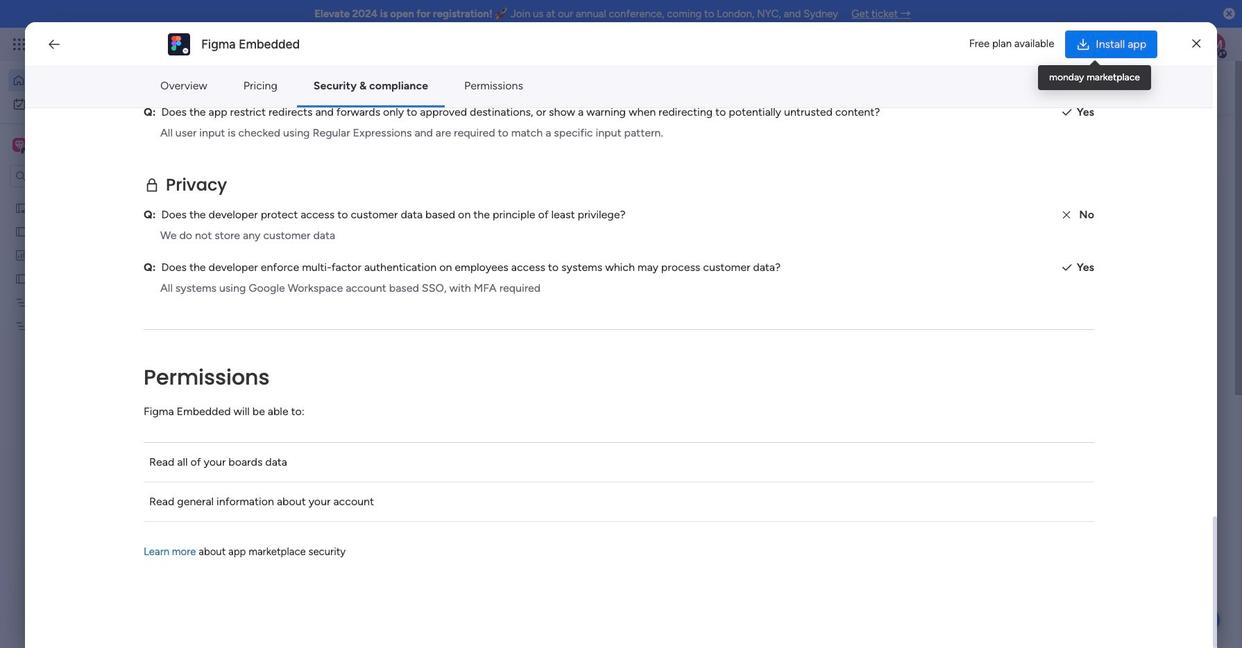 Task type: locate. For each thing, give the bounding box(es) containing it.
help center element
[[999, 426, 1208, 481]]

0 vertical spatial lottie animation image
[[607, 61, 997, 114]]

notifications image
[[996, 37, 1010, 51]]

jeremy miller image
[[1203, 33, 1226, 56]]

0 horizontal spatial lottie animation image
[[0, 509, 177, 649]]

list box
[[0, 194, 177, 525]]

see plans image
[[233, 37, 246, 52]]

lottie animation image
[[607, 61, 997, 114], [0, 509, 177, 649]]

lottie animation image for leftmost lottie animation element
[[0, 509, 177, 649]]

1 vertical spatial lottie animation image
[[0, 509, 177, 649]]

2 vertical spatial option
[[0, 196, 177, 198]]

public board image
[[15, 225, 28, 238]]

lottie animation element
[[607, 61, 997, 114], [0, 509, 177, 649]]

lottie animation image for the right lottie animation element
[[607, 61, 997, 114]]

1 vertical spatial lottie animation element
[[0, 509, 177, 649]]

1 horizontal spatial lottie animation image
[[607, 61, 997, 114]]

quick search results list box
[[228, 417, 966, 649]]

option
[[8, 69, 169, 92], [8, 93, 169, 115], [0, 196, 177, 198]]

help image
[[1152, 37, 1166, 51]]

dapulse x slim image
[[1192, 36, 1201, 52]]

Search in workspace field
[[29, 169, 116, 185]]

application logo image
[[168, 33, 190, 55]]

0 vertical spatial lottie animation element
[[607, 61, 997, 114]]

public dashboard image
[[15, 249, 28, 262]]



Task type: vqa. For each thing, say whether or not it's contained in the screenshot.
1st Public board image from the top
yes



Task type: describe. For each thing, give the bounding box(es) containing it.
select product image
[[12, 37, 26, 51]]

shareable board image
[[15, 202, 28, 215]]

search everything image
[[1122, 37, 1135, 51]]

update feed image
[[1026, 37, 1040, 51]]

0 horizontal spatial lottie animation element
[[0, 509, 177, 649]]

templates image image
[[1012, 133, 1195, 228]]

invite members image
[[1057, 37, 1071, 51]]

monday marketplace image
[[1088, 37, 1101, 51]]

public board image
[[15, 272, 28, 286]]

1 horizontal spatial lottie animation element
[[607, 61, 997, 114]]

v2 bolt switch image
[[1119, 79, 1127, 95]]

public dashboard image
[[246, 541, 261, 556]]

1 vertical spatial option
[[8, 93, 169, 115]]

close recently visited image
[[228, 401, 245, 417]]

0 vertical spatial option
[[8, 69, 169, 92]]



